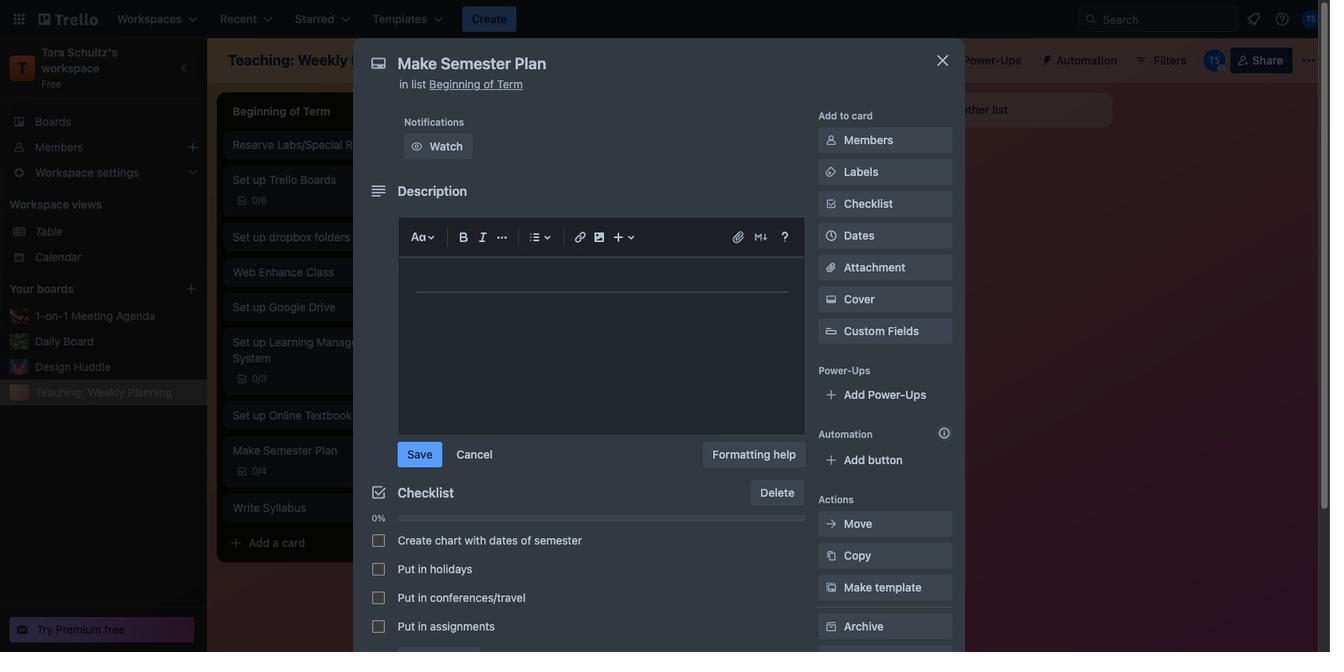 Task type: locate. For each thing, give the bounding box(es) containing it.
write syllabus
[[233, 501, 306, 515]]

create left chart
[[398, 534, 432, 548]]

0 vertical spatial create
[[472, 12, 507, 26]]

sm image inside move link
[[824, 517, 840, 533]]

put right put in conferences/travel 'option'
[[398, 592, 415, 605]]

1 horizontal spatial teaching: weekly planning
[[228, 52, 411, 69]]

0 vertical spatial workspace
[[480, 53, 538, 67]]

members link
[[819, 128, 953, 153], [0, 135, 207, 160]]

daily board link
[[35, 334, 198, 350]]

with
[[465, 534, 486, 548]]

0 vertical spatial teaching: weekly planning
[[228, 52, 411, 69]]

exam down view markdown image
[[755, 259, 783, 273]]

planning inside text field
[[351, 52, 411, 69]]

2 vertical spatial put
[[398, 620, 415, 634]]

3 put from the top
[[398, 620, 415, 634]]

1 vertical spatial add a card
[[249, 537, 305, 550]]

sm image inside the labels "link"
[[824, 164, 840, 180]]

workspace inside button
[[480, 53, 538, 67]]

set inside 'link'
[[233, 409, 250, 423]]

add power-ups link
[[819, 383, 953, 408]]

0 / 6 down italic ⌘i image
[[478, 252, 493, 264]]

create inside button
[[472, 12, 507, 26]]

None text field
[[390, 49, 916, 78]]

google
[[269, 301, 306, 314]]

2 horizontal spatial card
[[852, 110, 873, 122]]

1 horizontal spatial make
[[686, 224, 713, 238]]

sm image for labels
[[824, 164, 840, 180]]

0 vertical spatial class
[[488, 230, 516, 244]]

set down web
[[233, 301, 250, 314]]

create
[[472, 12, 507, 26], [398, 534, 432, 548]]

1 horizontal spatial power-
[[868, 388, 906, 402]]

1 vertical spatial create
[[398, 534, 432, 548]]

up left "google"
[[253, 301, 266, 314]]

put right put in assignments option
[[398, 620, 415, 634]]

up for learning
[[253, 336, 266, 349]]

0 horizontal spatial make
[[233, 444, 260, 458]]

add power-ups
[[844, 388, 927, 402]]

1 vertical spatial create from template… image
[[635, 426, 647, 439]]

1 vertical spatial put
[[398, 592, 415, 605]]

weekly inside text field
[[298, 52, 348, 69]]

1-
[[35, 309, 45, 323]]

final down the attach and insert link image
[[728, 259, 752, 273]]

workspace up term
[[480, 53, 538, 67]]

set for set up dropbox folders
[[233, 230, 250, 244]]

2 sm image from the top
[[824, 292, 840, 308]]

1 vertical spatial a
[[273, 537, 279, 550]]

/ down make semester plan
[[258, 466, 261, 478]]

add down write syllabus
[[249, 537, 270, 550]]

reserve labs/special rooms link
[[233, 137, 418, 153]]

0 vertical spatial planning
[[351, 52, 411, 69]]

/ down set up trello boards
[[258, 195, 261, 206]]

power-ups right close dialog icon
[[963, 53, 1022, 67]]

make for make semester plan
[[233, 444, 260, 458]]

0 horizontal spatial of
[[484, 77, 494, 91]]

exam
[[743, 224, 771, 238], [755, 259, 783, 273]]

workspace up the table
[[10, 198, 69, 211]]

create up the workspace visible button
[[472, 12, 507, 26]]

1 horizontal spatial class
[[488, 230, 516, 244]]

0 horizontal spatial workspace
[[10, 198, 69, 211]]

sm image down actions
[[824, 517, 840, 533]]

cover
[[844, 293, 875, 306]]

5 up from the top
[[253, 409, 266, 423]]

up inside 'link'
[[253, 409, 266, 423]]

1 horizontal spatial of
[[521, 534, 531, 548]]

put for put in holidays
[[398, 563, 415, 576]]

2 horizontal spatial power-
[[963, 53, 1001, 67]]

template
[[875, 581, 922, 595]]

of right dates
[[521, 534, 531, 548]]

sm image down add to card on the top of page
[[824, 132, 840, 148]]

term
[[497, 77, 523, 91]]

1 set from the top
[[233, 173, 250, 187]]

a
[[499, 425, 505, 439], [273, 537, 279, 550]]

boards
[[35, 115, 71, 128], [300, 173, 337, 187]]

0 down set up trello boards
[[252, 195, 258, 206]]

color: blue, title: none image
[[459, 220, 491, 226]]

web enhance class link
[[233, 265, 418, 281]]

0 horizontal spatial members
[[35, 140, 83, 154]]

up inside "set up learning management system"
[[253, 336, 266, 349]]

1 horizontal spatial power-ups
[[963, 53, 1022, 67]]

filters button
[[1130, 48, 1192, 73]]

1 vertical spatial card
[[508, 425, 532, 439]]

1 vertical spatial 0 / 6
[[478, 252, 493, 264]]

semester
[[263, 444, 312, 458]]

make up 0 / 4 at the bottom left of the page
[[233, 444, 260, 458]]

2 set from the top
[[233, 230, 250, 244]]

try premium free button
[[10, 618, 195, 643]]

1 vertical spatial power-
[[819, 365, 852, 377]]

1 horizontal spatial members
[[844, 133, 894, 147]]

boards inside 'link'
[[35, 115, 71, 128]]

open help dialog image
[[776, 228, 795, 247]]

boards down free
[[35, 115, 71, 128]]

1 horizontal spatial workspace
[[480, 53, 538, 67]]

create inside checklist group
[[398, 534, 432, 548]]

1
[[63, 309, 68, 323]]

Main content area, start typing to enter text. text field
[[415, 289, 789, 332]]

0 horizontal spatial create
[[398, 534, 432, 548]]

1 vertical spatial teaching: weekly planning
[[35, 386, 172, 399]]

0 horizontal spatial planning
[[128, 386, 172, 399]]

/ down system
[[258, 373, 261, 385]]

2 horizontal spatial make
[[844, 581, 873, 595]]

0 horizontal spatial teaching: weekly planning
[[35, 386, 172, 399]]

textbook
[[305, 409, 352, 423]]

0 vertical spatial add a card
[[475, 425, 532, 439]]

4 sm image from the top
[[824, 580, 840, 596]]

1 vertical spatial power-ups
[[819, 365, 871, 377]]

power- right close dialog icon
[[963, 53, 1001, 67]]

in for assignments
[[418, 620, 427, 634]]

sm image inside cover link
[[824, 292, 840, 308]]

0 / 6 down set up trello boards
[[252, 195, 267, 206]]

make for make final exam
[[686, 224, 713, 238]]

in left "assignments"
[[418, 620, 427, 634]]

power- inside add power-ups link
[[868, 388, 906, 402]]

syllabus
[[263, 501, 306, 515]]

teaching: weekly planning link
[[35, 385, 198, 401]]

1 vertical spatial workspace
[[10, 198, 69, 211]]

tara
[[41, 45, 65, 59]]

a up cancel button
[[499, 425, 505, 439]]

1 vertical spatial weekly
[[88, 386, 125, 399]]

in up notifications
[[399, 77, 408, 91]]

set up google drive link
[[233, 300, 418, 316]]

1 sm image from the top
[[824, 132, 840, 148]]

4 set from the top
[[233, 336, 250, 349]]

1 horizontal spatial list
[[993, 103, 1008, 116]]

0 horizontal spatial 0 / 6
[[252, 195, 267, 206]]

0%
[[372, 513, 386, 524]]

lists image
[[525, 228, 545, 247]]

open information menu image
[[1275, 11, 1291, 27]]

set up system
[[233, 336, 250, 349]]

dropbox
[[269, 230, 312, 244]]

power- down custom fields button
[[868, 388, 906, 402]]

add button
[[844, 454, 903, 467]]

star or unstar board image
[[429, 54, 441, 67]]

6 down set up trello boards
[[261, 195, 267, 206]]

power- inside power-ups button
[[963, 53, 1001, 67]]

members down boards 'link'
[[35, 140, 83, 154]]

up left online
[[253, 409, 266, 423]]

/ down italic ⌘i image
[[484, 252, 487, 264]]

0 horizontal spatial card
[[282, 537, 305, 550]]

automation down search icon
[[1057, 53, 1118, 67]]

of inside checklist group
[[521, 534, 531, 548]]

final left view markdown image
[[716, 224, 740, 238]]

sm image inside copy link
[[824, 549, 840, 564]]

teaching: weekly planning
[[228, 52, 411, 69], [35, 386, 172, 399]]

0 vertical spatial checklist
[[844, 197, 893, 210]]

checklist link
[[819, 191, 953, 217]]

power-ups down custom
[[819, 365, 871, 377]]

sm image for move
[[824, 517, 840, 533]]

add left to
[[819, 110, 838, 122]]

0 horizontal spatial 6
[[261, 195, 267, 206]]

/ for set up trello boards
[[258, 195, 261, 206]]

your boards
[[10, 282, 74, 296]]

reserve labs/special rooms
[[233, 138, 381, 151]]

sm image left watch
[[409, 139, 425, 155]]

more formatting image
[[493, 228, 512, 247]]

0 vertical spatial exam
[[743, 224, 771, 238]]

share
[[1253, 53, 1284, 67]]

put down create from template… icon
[[398, 563, 415, 576]]

2 vertical spatial card
[[282, 537, 305, 550]]

0 horizontal spatial checklist
[[398, 486, 454, 501]]

automation inside 'button'
[[1057, 53, 1118, 67]]

1 horizontal spatial create from template… image
[[861, 295, 874, 308]]

attach and insert link image
[[731, 230, 747, 246]]

Board name text field
[[220, 48, 419, 73]]

class down set up dropbox folders link
[[306, 265, 334, 279]]

sm image left cover
[[824, 292, 840, 308]]

text styles image
[[409, 228, 428, 247]]

sm image left labels
[[824, 164, 840, 180]]

save
[[407, 448, 433, 462]]

checklist inside checklist link
[[844, 197, 893, 210]]

1 horizontal spatial ups
[[906, 388, 927, 402]]

0 down italic ⌘i image
[[478, 252, 484, 264]]

labels
[[844, 165, 879, 179]]

1 vertical spatial exam
[[755, 259, 783, 273]]

set inside "set up learning management system"
[[233, 336, 250, 349]]

add a card up cancel
[[475, 425, 532, 439]]

0 left 4
[[252, 466, 258, 478]]

3 up from the top
[[253, 301, 266, 314]]

planning left 'star or unstar board' icon on the top left
[[351, 52, 411, 69]]

set for set up google drive
[[233, 301, 250, 314]]

0 vertical spatial 0 / 6
[[252, 195, 267, 206]]

add a card button up cancel
[[450, 419, 628, 445]]

online
[[269, 409, 302, 423]]

1 horizontal spatial automation
[[1057, 53, 1118, 67]]

sm image for copy
[[824, 549, 840, 564]]

tara schultz (taraschultz7) image
[[1204, 49, 1226, 72]]

attachment button
[[819, 255, 953, 281]]

0 vertical spatial list
[[411, 77, 426, 91]]

0 horizontal spatial add a card
[[249, 537, 305, 550]]

workspace views
[[10, 198, 102, 211]]

1 up from the top
[[253, 173, 266, 187]]

set left online
[[233, 409, 250, 423]]

power-ups
[[963, 53, 1022, 67], [819, 365, 871, 377]]

1 vertical spatial of
[[521, 534, 531, 548]]

put in holidays
[[398, 563, 473, 576]]

move
[[844, 517, 873, 531]]

2 vertical spatial power-
[[868, 388, 906, 402]]

2 horizontal spatial ups
[[1001, 53, 1022, 67]]

3 sm image from the top
[[824, 549, 840, 564]]

premium
[[56, 623, 101, 637]]

set up web
[[233, 230, 250, 244]]

workspace for workspace views
[[10, 198, 69, 211]]

add to card
[[819, 110, 873, 122]]

Create chart with dates of semester checkbox
[[372, 535, 385, 548]]

make down copy
[[844, 581, 873, 595]]

custom fields button
[[819, 324, 953, 340]]

1 horizontal spatial teaching:
[[228, 52, 295, 69]]

boards link
[[0, 109, 207, 135]]

exam left open help dialog "image"
[[743, 224, 771, 238]]

teaching: down design
[[35, 386, 85, 399]]

1 vertical spatial planning
[[128, 386, 172, 399]]

0 horizontal spatial class
[[306, 265, 334, 279]]

of left term
[[484, 77, 494, 91]]

boards
[[37, 282, 74, 296]]

sm image inside archive link
[[824, 619, 840, 635]]

sm image inside members link
[[824, 132, 840, 148]]

view markdown image
[[753, 230, 769, 246]]

2 up from the top
[[253, 230, 266, 244]]

1 horizontal spatial checklist
[[844, 197, 893, 210]]

0 horizontal spatial a
[[273, 537, 279, 550]]

fields
[[888, 324, 919, 338]]

set for set up trello boards
[[233, 173, 250, 187]]

0 vertical spatial power-ups
[[963, 53, 1022, 67]]

plan
[[315, 444, 338, 458]]

set up online textbook link
[[233, 408, 418, 424]]

5 set from the top
[[233, 409, 250, 423]]

0 horizontal spatial add a card button
[[223, 531, 402, 556]]

add a card
[[475, 425, 532, 439], [249, 537, 305, 550]]

search image
[[1085, 13, 1098, 26]]

0 vertical spatial create from template… image
[[861, 295, 874, 308]]

0 horizontal spatial automation
[[819, 429, 873, 441]]

planning down 'design huddle' link
[[128, 386, 172, 399]]

ups up the add power-ups
[[852, 365, 871, 377]]

close dialog image
[[934, 51, 953, 70]]

0 horizontal spatial teaching:
[[35, 386, 85, 399]]

sm image for archive
[[824, 619, 840, 635]]

members
[[844, 133, 894, 147], [35, 140, 83, 154]]

1 vertical spatial ups
[[852, 365, 871, 377]]

1 vertical spatial checklist
[[398, 486, 454, 501]]

image image
[[590, 228, 609, 247]]

sm image for checklist
[[824, 196, 840, 212]]

members link up the labels "link"
[[819, 128, 953, 153]]

6
[[261, 195, 267, 206], [487, 252, 493, 264]]

1 vertical spatial make
[[233, 444, 260, 458]]

a down write syllabus
[[273, 537, 279, 550]]

members up labels
[[844, 133, 894, 147]]

sm image
[[824, 132, 840, 148], [824, 292, 840, 308], [824, 549, 840, 564], [824, 580, 840, 596]]

color: green, title: none image
[[459, 287, 491, 293]]

sm image left make template
[[824, 580, 840, 596]]

sm image inside make template link
[[824, 580, 840, 596]]

create from template… image
[[861, 295, 874, 308], [635, 426, 647, 439]]

set down reserve
[[233, 173, 250, 187]]

1 vertical spatial list
[[993, 103, 1008, 116]]

0 vertical spatial ups
[[1001, 53, 1022, 67]]

sm image inside watch button
[[409, 139, 425, 155]]

up for trello
[[253, 173, 266, 187]]

1 vertical spatial teaching:
[[35, 386, 85, 399]]

sm image inside checklist link
[[824, 196, 840, 212]]

3 set from the top
[[233, 301, 250, 314]]

sm image left copy
[[824, 549, 840, 564]]

4 up from the top
[[253, 336, 266, 349]]

tara schultz (taraschultz7) image
[[1302, 10, 1321, 29]]

checklist down labels
[[844, 197, 893, 210]]

sm image for make template
[[824, 580, 840, 596]]

labs/special
[[277, 138, 343, 151]]

members for the rightmost members link
[[844, 133, 894, 147]]

0 vertical spatial make
[[686, 224, 713, 238]]

2 put from the top
[[398, 592, 415, 605]]

1 horizontal spatial add a card button
[[450, 419, 628, 445]]

add a card button down "write syllabus" link
[[223, 531, 402, 556]]

ups up add another list button
[[1001, 53, 1022, 67]]

up for google
[[253, 301, 266, 314]]

1 horizontal spatial planning
[[351, 52, 411, 69]]

add a card down write syllabus
[[249, 537, 305, 550]]

list inside button
[[993, 103, 1008, 116]]

put for put in assignments
[[398, 620, 415, 634]]

Put in conferences/travel checkbox
[[372, 592, 385, 605]]

beginning
[[429, 77, 481, 91]]

up left dropbox
[[253, 230, 266, 244]]

set up trello boards
[[233, 173, 337, 187]]

make down chart
[[686, 224, 713, 238]]

workspace for workspace visible
[[480, 53, 538, 67]]

0 horizontal spatial members link
[[0, 135, 207, 160]]

boards right 'trello'
[[300, 173, 337, 187]]

1 vertical spatial final
[[728, 259, 752, 273]]

weekly
[[298, 52, 348, 69], [88, 386, 125, 399]]

editor toolbar toolbar
[[406, 225, 798, 250]]

add left button
[[844, 454, 865, 467]]

ups down "fields"
[[906, 388, 927, 402]]

list right 'another' at the right top
[[993, 103, 1008, 116]]

final
[[716, 224, 740, 238], [728, 259, 752, 273]]

up
[[253, 173, 266, 187], [253, 230, 266, 244], [253, 301, 266, 314], [253, 336, 266, 349], [253, 409, 266, 423]]

0 vertical spatial automation
[[1057, 53, 1118, 67]]

0 vertical spatial a
[[499, 425, 505, 439]]

1 horizontal spatial add a card
[[475, 425, 532, 439]]

add left 'another' at the right top
[[925, 103, 946, 116]]

1 horizontal spatial weekly
[[298, 52, 348, 69]]

sm image down development
[[824, 196, 840, 212]]

custom fields
[[844, 324, 919, 338]]

0 / 3
[[252, 373, 267, 385]]

folders
[[315, 230, 350, 244]]

0 horizontal spatial list
[[411, 77, 426, 91]]

checklist down save button
[[398, 486, 454, 501]]

after class
[[459, 230, 516, 244]]

table
[[35, 225, 63, 238]]

cancel
[[457, 448, 493, 462]]

teaching: right workspace navigation collapse icon
[[228, 52, 295, 69]]

meeting
[[71, 309, 113, 323]]

class inside "link"
[[488, 230, 516, 244]]

sm image
[[409, 139, 425, 155], [824, 164, 840, 180], [824, 196, 840, 212], [824, 517, 840, 533], [824, 619, 840, 635]]

exam for make final exam
[[743, 224, 771, 238]]

0 horizontal spatial boards
[[35, 115, 71, 128]]

add button button
[[819, 448, 953, 474]]

in down put in holidays on the left bottom of page
[[418, 592, 427, 605]]

management
[[317, 336, 384, 349]]

power- down custom
[[819, 365, 852, 377]]

formatting help
[[713, 448, 796, 462]]

2 vertical spatial make
[[844, 581, 873, 595]]

0 horizontal spatial ups
[[852, 365, 871, 377]]

custom
[[844, 324, 885, 338]]

set up online textbook
[[233, 409, 352, 423]]

teaching: weekly planning inside text field
[[228, 52, 411, 69]]

0 vertical spatial boards
[[35, 115, 71, 128]]

class
[[488, 230, 516, 244], [306, 265, 334, 279]]

on-
[[45, 309, 63, 323]]

up left 'trello'
[[253, 173, 266, 187]]

up up system
[[253, 336, 266, 349]]

sm image left archive
[[824, 619, 840, 635]]

0 left 3
[[252, 373, 258, 385]]

automation up add button
[[819, 429, 873, 441]]

members link up views
[[0, 135, 207, 160]]

0 / 6
[[252, 195, 267, 206], [478, 252, 493, 264]]

0 vertical spatial teaching:
[[228, 52, 295, 69]]

in for holidays
[[418, 563, 427, 576]]

0 for make semester plan
[[252, 466, 258, 478]]

1 horizontal spatial card
[[508, 425, 532, 439]]

1 put from the top
[[398, 563, 415, 576]]

in down create from template… icon
[[418, 563, 427, 576]]

class right after
[[488, 230, 516, 244]]

0 vertical spatial final
[[716, 224, 740, 238]]

card
[[852, 110, 873, 122], [508, 425, 532, 439], [282, 537, 305, 550]]

make
[[686, 224, 713, 238], [233, 444, 260, 458], [844, 581, 873, 595]]

holidays
[[430, 563, 473, 576]]

t link
[[10, 56, 35, 81]]

teaching:
[[228, 52, 295, 69], [35, 386, 85, 399]]

0 vertical spatial power-
[[963, 53, 1001, 67]]

list left beginning on the top left of the page
[[411, 77, 426, 91]]

correct final exam
[[686, 259, 783, 273]]

archive
[[844, 620, 884, 634]]

6 down after class on the top of the page
[[487, 252, 493, 264]]



Task type: describe. For each thing, give the bounding box(es) containing it.
try
[[37, 623, 53, 637]]

0 / 4
[[252, 466, 267, 478]]

curriculum
[[738, 173, 795, 187]]

1 vertical spatial 6
[[487, 252, 493, 264]]

cover link
[[819, 287, 953, 313]]

2 vertical spatial ups
[[906, 388, 927, 402]]

dates
[[489, 534, 518, 548]]

1 horizontal spatial members link
[[819, 128, 953, 153]]

delete link
[[751, 481, 804, 506]]

Search field
[[1098, 7, 1237, 31]]

watch
[[430, 140, 463, 153]]

members for left members link
[[35, 140, 83, 154]]

a for right add a card button
[[499, 425, 505, 439]]

0 vertical spatial of
[[484, 77, 494, 91]]

0 horizontal spatial power-ups
[[819, 365, 871, 377]]

put in assignments
[[398, 620, 495, 634]]

add another list
[[925, 103, 1008, 116]]

enhance
[[259, 265, 303, 279]]

workspace
[[41, 61, 100, 75]]

semester
[[535, 534, 582, 548]]

after class link
[[459, 230, 644, 246]]

in for conferences/travel
[[418, 592, 427, 605]]

daily
[[35, 335, 60, 348]]

board
[[63, 335, 94, 348]]

calendar
[[35, 250, 81, 264]]

complete curriculum development chart link
[[686, 172, 871, 204]]

color: orange, title: none image
[[459, 153, 491, 159]]

sm image for members
[[824, 132, 840, 148]]

trello
[[269, 173, 297, 187]]

write
[[233, 501, 260, 515]]

0 for set up trello boards
[[252, 195, 258, 206]]

exam for correct final exam
[[755, 259, 783, 273]]

0 vertical spatial 6
[[261, 195, 267, 206]]

power-ups inside button
[[963, 53, 1022, 67]]

0 horizontal spatial power-
[[819, 365, 852, 377]]

button
[[868, 454, 903, 467]]

checklist group
[[366, 527, 806, 642]]

in list beginning of term
[[399, 77, 523, 91]]

add a card for right add a card button
[[475, 425, 532, 439]]

agenda
[[116, 309, 155, 323]]

0 notifications image
[[1245, 10, 1264, 29]]

add up cancel
[[475, 425, 496, 439]]

add board image
[[185, 283, 198, 296]]

write syllabus link
[[233, 501, 418, 517]]

drive
[[309, 301, 336, 314]]

create from template… image
[[408, 537, 421, 550]]

set up dropbox folders link
[[233, 230, 418, 246]]

sm image for watch
[[409, 139, 425, 155]]

make semester plan link
[[233, 443, 418, 459]]

workspace navigation collapse icon image
[[174, 57, 196, 80]]

another
[[949, 103, 990, 116]]

help
[[774, 448, 796, 462]]

put in conferences/travel
[[398, 592, 526, 605]]

daily board
[[35, 335, 94, 348]]

your boards with 4 items element
[[10, 280, 161, 299]]

1-on-1 meeting agenda link
[[35, 309, 198, 324]]

Put in assignments checkbox
[[372, 621, 385, 634]]

cancel button
[[447, 442, 502, 468]]

Put in holidays checkbox
[[372, 564, 385, 576]]

chart
[[686, 189, 714, 203]]

add another list button
[[896, 92, 1113, 128]]

system
[[233, 352, 271, 365]]

teaching: inside text field
[[228, 52, 295, 69]]

0 horizontal spatial create from template… image
[[635, 426, 647, 439]]

create for create
[[472, 12, 507, 26]]

show menu image
[[1301, 53, 1317, 69]]

1 vertical spatial automation
[[819, 429, 873, 441]]

complete
[[686, 173, 735, 187]]

sm image for cover
[[824, 292, 840, 308]]

set up learning management system
[[233, 336, 384, 365]]

save button
[[398, 442, 442, 468]]

3
[[261, 373, 267, 385]]

web enhance class
[[233, 265, 334, 279]]

calendar link
[[35, 250, 198, 265]]

set for set up learning management system
[[233, 336, 250, 349]]

assignments
[[430, 620, 495, 634]]

add down custom
[[844, 388, 865, 402]]

reserve
[[233, 138, 274, 151]]

design huddle
[[35, 360, 111, 374]]

complete curriculum development chart
[[686, 173, 866, 203]]

set up dropbox folders
[[233, 230, 350, 244]]

0 horizontal spatial weekly
[[88, 386, 125, 399]]

formatting
[[713, 448, 771, 462]]

up for online
[[253, 409, 266, 423]]

add a card for bottom add a card button
[[249, 537, 305, 550]]

set for set up online textbook
[[233, 409, 250, 423]]

create for create chart with dates of semester
[[398, 534, 432, 548]]

chart
[[435, 534, 462, 548]]

set up learning management system link
[[233, 335, 418, 367]]

learning
[[269, 336, 314, 349]]

/ for set up learning management system
[[258, 373, 261, 385]]

1 vertical spatial add a card button
[[223, 531, 402, 556]]

labels link
[[819, 159, 953, 185]]

ups inside button
[[1001, 53, 1022, 67]]

0 for set up learning management system
[[252, 373, 258, 385]]

0 vertical spatial card
[[852, 110, 873, 122]]

visible
[[541, 53, 575, 67]]

final for correct
[[728, 259, 752, 273]]

t
[[17, 59, 27, 77]]

set up trello boards link
[[233, 172, 418, 188]]

tara schultz's workspace link
[[41, 45, 120, 75]]

beginning of term link
[[429, 77, 523, 91]]

link image
[[571, 228, 590, 247]]

views
[[72, 198, 102, 211]]

1-on-1 meeting agenda
[[35, 309, 155, 323]]

final for make
[[716, 224, 740, 238]]

a for bottom add a card button
[[273, 537, 279, 550]]

your
[[10, 282, 34, 296]]

attachment
[[844, 261, 906, 274]]

development
[[798, 173, 866, 187]]

make template link
[[819, 576, 953, 601]]

1 vertical spatial class
[[306, 265, 334, 279]]

power-ups button
[[931, 48, 1031, 73]]

try premium free
[[37, 623, 125, 637]]

/ for make semester plan
[[258, 466, 261, 478]]

make semester plan
[[233, 444, 338, 458]]

up for dropbox
[[253, 230, 266, 244]]

1 horizontal spatial boards
[[300, 173, 337, 187]]

bold ⌘b image
[[454, 228, 474, 247]]

dates button
[[819, 223, 953, 249]]

italic ⌘i image
[[474, 228, 493, 247]]

rooms
[[346, 138, 381, 151]]

put for put in conferences/travel
[[398, 592, 415, 605]]

correct final exam link
[[686, 258, 871, 274]]

make for make template
[[844, 581, 873, 595]]

primary element
[[0, 0, 1331, 38]]

1 horizontal spatial 0 / 6
[[478, 252, 493, 264]]

delete
[[761, 486, 795, 500]]

make final exam
[[686, 224, 771, 238]]



Task type: vqa. For each thing, say whether or not it's contained in the screenshot.
'template board' icon
no



